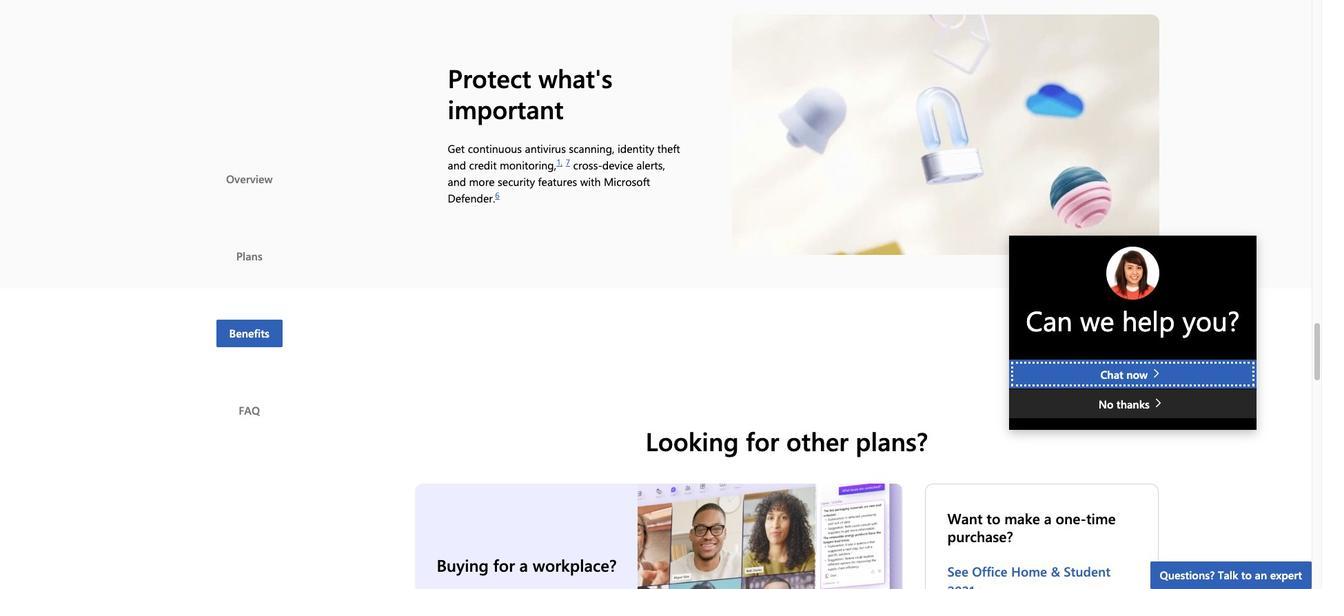 Task type: describe. For each thing, give the bounding box(es) containing it.
see office home & student 2021 >
[[948, 562, 1111, 589]]

see
[[948, 562, 969, 580]]

no thanks
[[1099, 397, 1153, 412]]

help
[[1122, 302, 1175, 338]]

7
[[566, 157, 570, 168]]

overview button
[[216, 165, 282, 193]]

credit
[[469, 158, 497, 172]]

for for a
[[493, 554, 515, 576]]

more
[[469, 174, 495, 189]]

questions? talk to an expert button
[[1150, 562, 1312, 589]]

defender.
[[448, 191, 495, 205]]

protect what's important
[[448, 61, 613, 125]]

and inside get continuous antivirus scanning, identity theft and credit monitoring,
[[448, 158, 466, 172]]

get continuous antivirus scanning, identity theft and credit monitoring,
[[448, 141, 680, 172]]

can
[[1026, 302, 1073, 338]]

a inside want to make a one-time purchase?
[[1044, 509, 1052, 528]]

make
[[1005, 509, 1040, 528]]

scanning,
[[569, 141, 615, 156]]

now
[[1127, 367, 1148, 382]]

6 link
[[495, 190, 500, 201]]

home
[[1011, 562, 1047, 580]]

an
[[1255, 568, 1267, 583]]

faq
[[239, 403, 260, 417]]

no thanks button
[[1009, 390, 1257, 419]]

and inside cross-device alerts, and more security features with microsoft defender.
[[448, 174, 466, 189]]

theft
[[657, 141, 680, 156]]

features
[[538, 174, 577, 189]]

with
[[580, 174, 601, 189]]

to inside questions? talk to an expert dropdown button
[[1241, 568, 1252, 583]]

device
[[602, 158, 633, 172]]

0 horizontal spatial a
[[520, 554, 528, 576]]

you?
[[1183, 302, 1240, 338]]

chat
[[1100, 367, 1124, 382]]

security
[[498, 174, 535, 189]]

antivirus
[[525, 141, 566, 156]]

chat now button
[[1009, 360, 1257, 388]]

overview
[[226, 171, 273, 186]]

can we help you?
[[1026, 302, 1240, 338]]

talk
[[1218, 568, 1238, 583]]

expert
[[1270, 568, 1302, 583]]

protect
[[448, 61, 531, 95]]

6
[[495, 190, 500, 201]]



Task type: vqa. For each thing, say whether or not it's contained in the screenshot.
second as from left
no



Task type: locate. For each thing, give the bounding box(es) containing it.
1 vertical spatial a
[[520, 554, 528, 576]]

to right want
[[987, 509, 1001, 528]]

for left other
[[746, 424, 779, 458]]

questions?
[[1160, 568, 1215, 583]]

to left 'an'
[[1241, 568, 1252, 583]]

chat now
[[1100, 367, 1151, 382]]

purchase?
[[948, 526, 1013, 546]]

faq button
[[216, 397, 282, 424]]

1, 7
[[556, 157, 570, 168]]

identity
[[618, 141, 654, 156]]

7 link
[[566, 157, 570, 168]]

thanks
[[1117, 397, 1150, 412]]

plans
[[236, 249, 263, 263]]

looking
[[646, 424, 739, 458]]

cross-device alerts, and more security features with microsoft defender.
[[448, 158, 665, 205]]

1 horizontal spatial to
[[1241, 568, 1252, 583]]

buying
[[437, 554, 489, 576]]

workplace?
[[533, 554, 617, 576]]

for for other
[[746, 424, 779, 458]]

0 vertical spatial to
[[987, 509, 1001, 528]]

a
[[1044, 509, 1052, 528], [520, 554, 528, 576]]

and up defender.
[[448, 174, 466, 189]]

2 and from the top
[[448, 174, 466, 189]]

1 and from the top
[[448, 158, 466, 172]]

looking for other plans?
[[646, 424, 928, 458]]

want to make a one-time purchase?
[[948, 509, 1116, 546]]

1 horizontal spatial for
[[746, 424, 779, 458]]

0 horizontal spatial for
[[493, 554, 515, 576]]

a left one-
[[1044, 509, 1052, 528]]

and down get
[[448, 158, 466, 172]]

>
[[978, 582, 987, 589]]

1 horizontal spatial a
[[1044, 509, 1052, 528]]

a left workplace?
[[520, 554, 528, 576]]

to inside want to make a one-time purchase?
[[987, 509, 1001, 528]]

0 horizontal spatial to
[[987, 509, 1001, 528]]

alerts,
[[636, 158, 665, 172]]

cross-
[[573, 158, 602, 172]]

microsoft
[[604, 174, 650, 189]]

&
[[1051, 562, 1060, 580]]

1, link
[[556, 157, 563, 168]]

1 vertical spatial for
[[493, 554, 515, 576]]

benefits
[[229, 326, 270, 340]]

time
[[1086, 509, 1116, 528]]

buying for a workplace?
[[437, 554, 617, 576]]

office
[[972, 562, 1008, 580]]

1,
[[556, 157, 563, 168]]

one-
[[1056, 509, 1086, 528]]

and
[[448, 158, 466, 172], [448, 174, 466, 189]]

0 vertical spatial and
[[448, 158, 466, 172]]

we
[[1080, 302, 1115, 338]]

2021
[[948, 582, 975, 589]]

want
[[948, 509, 983, 528]]

0 vertical spatial for
[[746, 424, 779, 458]]

for
[[746, 424, 779, 458], [493, 554, 515, 576]]

what's
[[538, 61, 613, 95]]

no
[[1099, 397, 1114, 412]]

monitoring,
[[500, 158, 556, 172]]

plans?
[[856, 424, 928, 458]]

1 vertical spatial to
[[1241, 568, 1252, 583]]

get
[[448, 141, 465, 156]]

see office home & student 2021 > link
[[948, 562, 1136, 589]]

to
[[987, 509, 1001, 528], [1241, 568, 1252, 583]]

1 vertical spatial and
[[448, 174, 466, 189]]

for right buying
[[493, 554, 515, 576]]

0 vertical spatial a
[[1044, 509, 1052, 528]]

questions? talk to an expert
[[1160, 568, 1302, 583]]

continuous
[[468, 141, 522, 156]]

student
[[1064, 562, 1111, 580]]

plans button
[[216, 242, 282, 270]]

other
[[786, 424, 849, 458]]

important
[[448, 91, 564, 125]]

benefits button
[[216, 320, 282, 347]]



